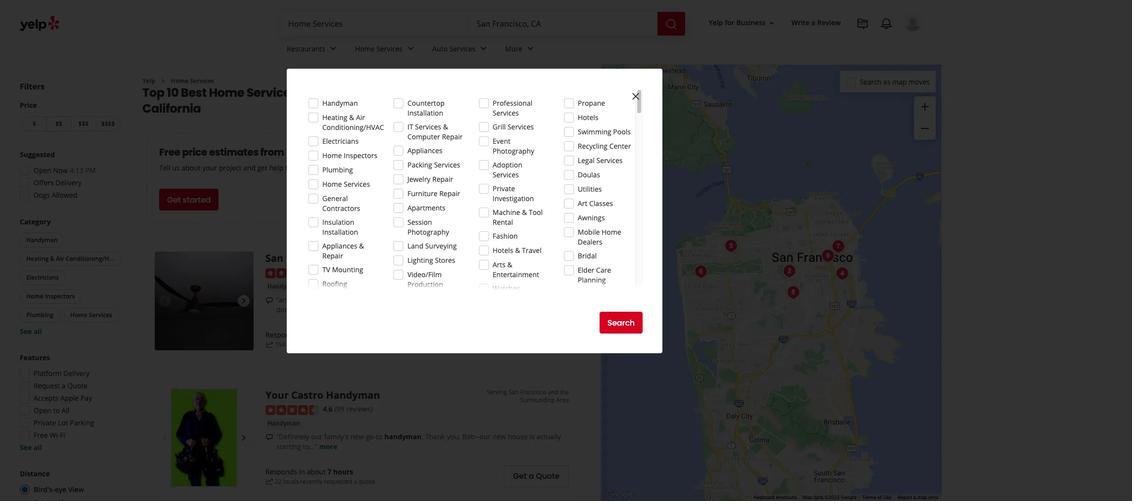 Task type: vqa. For each thing, say whether or not it's contained in the screenshot.
Free within the the Free price estimates from local Handymen Tell us about your project and get help from sponsored businesses.
yes



Task type: describe. For each thing, give the bounding box(es) containing it.
group containing suggested
[[17, 150, 123, 203]]

pm
[[85, 166, 96, 175]]

handyman inside search 'dialog'
[[322, 98, 358, 108]]

google
[[841, 495, 857, 500]]

photography for session
[[408, 227, 449, 237]]

would
[[293, 295, 313, 304]]

general contractors
[[322, 194, 360, 213]]

home services inside search 'dialog'
[[322, 179, 370, 189]]

handyman up 4.8 (246 reviews)
[[320, 252, 374, 265]]

report
[[898, 495, 912, 500]]

hotels for hotels & travel
[[493, 246, 513, 255]]

electricians up home inspectors button on the left
[[26, 273, 59, 282]]

price
[[182, 146, 207, 159]]

zoom out image
[[919, 123, 931, 135]]

all for category
[[34, 327, 42, 336]]

investigation
[[493, 194, 534, 203]]

land
[[408, 241, 423, 251]]

handyman down 4.6 star rating image
[[267, 419, 300, 428]]

16 speech v2 image for your
[[265, 433, 273, 441]]

dogs allowed
[[34, 190, 77, 200]]

reviews) for your castro handyman
[[346, 405, 373, 414]]

10
[[167, 85, 179, 101]]

the for your castro handyman
[[560, 388, 569, 397]]

0 horizontal spatial plumbing button
[[20, 308, 60, 323]]

& inside button
[[50, 255, 55, 263]]

center
[[609, 141, 631, 151]]

get for get a quote
[[513, 471, 527, 482]]

yelp for business button
[[705, 14, 780, 32]]

user actions element
[[701, 12, 936, 73]]

responds in about
[[265, 330, 328, 340]]

recycling
[[578, 141, 608, 151]]

$$
[[56, 120, 62, 128]]

see all button for features
[[20, 443, 42, 452]]

terms of use link
[[862, 495, 892, 500]]

parking
[[70, 418, 94, 428]]

pay
[[81, 394, 92, 403]]

inspectors inside search 'dialog'
[[344, 151, 377, 160]]

services inside it services & computer repair
[[415, 122, 441, 132]]

home inside button
[[70, 311, 87, 319]]

$$$$ button
[[96, 116, 121, 132]]

mobile
[[578, 227, 600, 237]]

top
[[142, 85, 164, 101]]

ciarlo brothers furniture restoration image
[[828, 237, 848, 256]]

near
[[299, 85, 328, 101]]

private investigation
[[493, 184, 534, 203]]

propane
[[578, 98, 605, 108]]

castro
[[291, 389, 323, 402]]

your castro handyman
[[265, 389, 380, 402]]

to for "and would highly highly recommend to anyone that needs any done."
[[398, 295, 405, 304]]

hotels for hotels
[[578, 113, 598, 122]]

quote for get a quote
[[536, 471, 560, 482]]

services inside top 10 best home services near san francisco, california
[[247, 85, 297, 101]]

0 vertical spatial from
[[260, 146, 284, 159]]

elder
[[578, 265, 594, 275]]

& up handymen
[[349, 113, 354, 122]]

16 speech v2 image for san
[[265, 296, 273, 304]]

san inside serving san francisco and the surrounding area
[[509, 388, 519, 397]]

tv
[[322, 265, 330, 274]]

use
[[883, 495, 892, 500]]

write a review link
[[788, 14, 845, 32]]

serving for san mateo handyman
[[495, 251, 515, 260]]

air inside button
[[56, 255, 64, 263]]

video/film
[[408, 270, 442, 279]]

about for responds in about
[[307, 330, 326, 340]]

art classes
[[578, 199, 613, 208]]

4.6 (99 reviews)
[[323, 405, 373, 414]]

heating inside search 'dialog'
[[322, 113, 347, 122]]

house
[[508, 432, 528, 441]]

1 horizontal spatial from
[[285, 163, 301, 173]]

0 vertical spatial your castro handyman image
[[779, 261, 799, 281]]

open for open now 4:13 pm
[[34, 166, 51, 175]]

computer
[[408, 132, 440, 141]]

handyman up 4.6 (99 reviews)
[[326, 389, 380, 402]]

slideshow element for your castro handyman
[[155, 389, 254, 488]]

locals for 154
[[287, 341, 302, 349]]

get a quote
[[513, 471, 560, 482]]

awnings
[[578, 213, 605, 222]]

appliances for appliances
[[408, 146, 442, 155]]

free price estimates from local handymen tell us about your project and get help from sponsored businesses.
[[159, 146, 376, 173]]

dogs
[[34, 190, 50, 200]]

free for price
[[159, 146, 180, 159]]

16 trending v2 image for 154
[[265, 341, 273, 349]]

and for san mateo handyman
[[548, 251, 558, 260]]

jewelry
[[408, 175, 431, 184]]

get a quote button
[[504, 466, 569, 487]]

handyman button for second handyman link from the top
[[265, 419, 302, 429]]

lot
[[58, 418, 68, 428]]

& inside appliances & repair
[[359, 241, 364, 251]]

home inspectors inside button
[[26, 292, 75, 301]]

4.6 star rating image
[[265, 405, 319, 415]]

packing services
[[408, 160, 460, 170]]

event photography
[[493, 136, 534, 156]]

quote for 22 locals recently requested a quote
[[359, 478, 375, 486]]

group containing features
[[17, 353, 123, 453]]

your
[[202, 163, 217, 173]]

samantha huang - corcoran icon properties image
[[783, 283, 803, 302]]

handyman button for 1st handyman link
[[265, 282, 302, 292]]

price group
[[20, 100, 123, 133]]

2 highly from the left
[[336, 295, 355, 304]]

1 horizontal spatial electricians button
[[342, 282, 380, 292]]

next image for your
[[238, 432, 250, 444]]

notifications image
[[881, 18, 892, 30]]

2 handyman link from the top
[[265, 419, 302, 429]]

estimates
[[209, 146, 259, 159]]

previous image
[[159, 432, 171, 444]]

$ button
[[22, 116, 46, 132]]

of
[[878, 495, 882, 500]]

24 chevron down v2 image for auto services
[[478, 43, 489, 55]]

offers delivery
[[34, 178, 82, 187]]

tell
[[159, 163, 170, 173]]

san mateo handyman link
[[265, 252, 374, 265]]

1 horizontal spatial plumbing button
[[306, 282, 338, 292]]

24 chevron down v2 image for restaurants
[[327, 43, 339, 55]]

7
[[328, 467, 331, 477]]

24 chevron down v2 image for more
[[524, 43, 536, 55]]

a for write a review
[[811, 18, 815, 27]]

installation for countertop
[[408, 108, 443, 118]]

search for search
[[607, 317, 635, 329]]

$$$ button
[[71, 116, 96, 132]]

san inside top 10 best home services near san francisco, california
[[330, 85, 353, 101]]

handyman up '"and'
[[267, 282, 300, 291]]

plumbing for the right plumbing button
[[308, 282, 336, 291]]

plumbing for the left plumbing button
[[26, 311, 53, 319]]

"and would highly highly recommend to anyone that needs any done."
[[276, 295, 482, 314]]

0 vertical spatial handyman button
[[20, 233, 64, 248]]

surrounding for your castro handyman
[[520, 396, 555, 405]]

eye
[[55, 485, 66, 494]]

francisco,
[[355, 85, 416, 101]]

planning
[[578, 275, 606, 285]]

home services right 16 chevron right v2 icon
[[171, 77, 214, 85]]

private for private lot parking
[[34, 418, 56, 428]]

free price estimates from local handymen image
[[470, 157, 520, 206]]

"definitely
[[276, 432, 309, 441]]

businesses.
[[339, 163, 376, 173]]

projects image
[[857, 18, 869, 30]]

open for open to all
[[34, 406, 51, 415]]

restaurants
[[287, 44, 325, 53]]

private lot parking
[[34, 418, 94, 428]]

appliances for appliances & repair
[[322, 241, 357, 251]]

countertop
[[408, 98, 445, 108]]

search dialog
[[0, 0, 1132, 501]]

keyboard shortcuts
[[754, 495, 797, 500]]

& inside machine & tool rental
[[522, 208, 527, 217]]

free for wi-
[[34, 431, 48, 440]]

"and
[[276, 295, 291, 304]]

video/film production
[[408, 270, 443, 289]]

0 horizontal spatial your castro handyman image
[[155, 389, 254, 488]]

the for san mateo handyman
[[560, 251, 569, 260]]

16 trending v2 image for 22
[[265, 478, 273, 486]]

serving for your castro handyman
[[487, 388, 507, 397]]

care
[[596, 265, 611, 275]]

yelp for business
[[709, 18, 766, 27]]

home inside mobile home dealers
[[602, 227, 621, 237]]

entertainment
[[493, 270, 539, 279]]

repair inside it services & computer repair
[[442, 132, 463, 141]]

conditioning/hvac inside button
[[66, 255, 120, 263]]

see all button for category
[[20, 327, 42, 336]]

& inside arts & entertainment
[[507, 260, 512, 269]]

in for responds in about 7 hours
[[299, 467, 305, 477]]

repair down 'packing services'
[[432, 175, 453, 184]]

you,
[[447, 432, 460, 441]]

.
[[422, 432, 423, 441]]

electricians button inside group
[[20, 270, 65, 285]]

us
[[172, 163, 180, 173]]

bird's-
[[34, 485, 55, 494]]

professional
[[493, 98, 532, 108]]

delivery for offers delivery
[[56, 178, 82, 187]]

services inside adoption services
[[493, 170, 519, 179]]

24 chevron down v2 image for home services
[[405, 43, 417, 55]]

event
[[493, 136, 511, 146]]

adoption services
[[493, 160, 522, 179]]

about for responds in about 7 hours
[[307, 467, 326, 477]]

154
[[275, 341, 285, 349]]

new inside . thank you, bob--our new house is actually starting to..."
[[493, 432, 506, 441]]

recently for 154
[[304, 341, 326, 349]]

quote for 154 locals recently requested a quote
[[362, 341, 378, 349]]

plumbing inside search 'dialog'
[[322, 165, 353, 175]]

handymen
[[312, 146, 367, 159]]

bob-
[[462, 432, 477, 441]]

reviews) for san mateo handyman
[[350, 268, 377, 277]]

photography for event
[[493, 146, 534, 156]]

repair down jewelry repair
[[439, 189, 460, 198]]

professional services
[[493, 98, 532, 118]]

locals for 22
[[283, 478, 299, 486]]

thank
[[425, 432, 445, 441]]

started
[[183, 194, 211, 206]]

4.8 star rating image
[[265, 268, 319, 278]]

next image for san
[[238, 295, 250, 307]]

map for moves
[[892, 77, 907, 86]]

to inside group
[[53, 406, 60, 415]]



Task type: locate. For each thing, give the bounding box(es) containing it.
0 horizontal spatial hotels
[[493, 246, 513, 255]]

0 horizontal spatial photography
[[408, 227, 449, 237]]

get down house
[[513, 471, 527, 482]]

home services link
[[347, 36, 424, 64], [171, 77, 214, 85]]

& up the mounting
[[359, 241, 364, 251]]

1 24 chevron down v2 image from the left
[[327, 43, 339, 55]]

appliances inside appliances & repair
[[322, 241, 357, 251]]

about up 154 locals recently requested a quote
[[307, 330, 326, 340]]

done."
[[276, 305, 297, 314]]

search image
[[665, 18, 677, 30]]

our right bob-
[[480, 432, 491, 441]]

0 vertical spatial reviews)
[[350, 268, 377, 277]]

electricians button up home inspectors button on the left
[[20, 270, 65, 285]]

get
[[257, 163, 268, 173]]

1 vertical spatial responds
[[265, 467, 297, 477]]

recently down responds in about
[[304, 341, 326, 349]]

repair inside appliances & repair
[[322, 251, 343, 261]]

1 vertical spatial locals
[[283, 478, 299, 486]]

requested down responds in about
[[327, 341, 356, 349]]

area left elder on the right bottom of the page
[[556, 259, 569, 268]]

free up the tell
[[159, 146, 180, 159]]

francisco
[[520, 388, 546, 397]]

quote up apple
[[67, 381, 87, 391]]

and right francisco
[[548, 388, 558, 397]]

2 next image from the top
[[238, 432, 250, 444]]

24 chevron down v2 image inside more link
[[524, 43, 536, 55]]

0 vertical spatial plumbing
[[322, 165, 353, 175]]

0 vertical spatial yelp
[[709, 18, 723, 27]]

1 horizontal spatial get
[[513, 471, 527, 482]]

1 vertical spatial see all button
[[20, 443, 42, 452]]

installation inside countertop installation
[[408, 108, 443, 118]]

16 trending v2 image left 22
[[265, 478, 273, 486]]

san
[[330, 85, 353, 101], [517, 251, 527, 260], [265, 252, 283, 265], [509, 388, 519, 397]]

heating & air conditioning/hvac button
[[20, 252, 122, 266]]

apartments
[[408, 203, 446, 213]]

see
[[20, 327, 32, 336], [20, 443, 32, 452]]

24 chevron down v2 image right "auto services"
[[478, 43, 489, 55]]

san up arts & entertainment
[[517, 251, 527, 260]]

zoom in image
[[919, 101, 931, 113]]

close image
[[630, 90, 642, 102]]

and left get
[[243, 163, 256, 173]]

see all up features
[[20, 327, 42, 336]]

open down "accepts"
[[34, 406, 51, 415]]

2 surrounding from the top
[[520, 396, 555, 405]]

24 chevron down v2 image
[[405, 43, 417, 55], [524, 43, 536, 55]]

& left travel
[[515, 246, 520, 255]]

to for "definitely our family's new go-to handyman
[[376, 432, 383, 441]]

home services link for map region
[[347, 36, 424, 64]]

1 surrounding from the top
[[520, 259, 555, 268]]

1 vertical spatial see all
[[20, 443, 42, 452]]

highly down plumbing link
[[315, 295, 334, 304]]

2 see from the top
[[20, 443, 32, 452]]

photography up adoption
[[493, 146, 534, 156]]

repair right computer
[[442, 132, 463, 141]]

a for report a map error
[[914, 495, 916, 500]]

about inside free price estimates from local handymen tell us about your project and get help from sponsored businesses.
[[182, 163, 201, 173]]

0 horizontal spatial inspectors
[[45, 292, 75, 301]]

home services down home inspectors button on the left
[[70, 311, 112, 319]]

dealers
[[578, 237, 602, 247]]

the inside serving san francisco and the surrounding area
[[560, 388, 569, 397]]

get inside button
[[167, 194, 181, 206]]

(246
[[334, 268, 348, 277]]

0 horizontal spatial 24 chevron down v2 image
[[405, 43, 417, 55]]

general sf image
[[691, 262, 711, 282]]

mateo inside 'serving san mateo and the surrounding area'
[[529, 251, 546, 260]]

responds for responds in about 7 hours
[[265, 467, 297, 477]]

4.8 (246 reviews)
[[323, 268, 377, 277]]

1 the from the top
[[560, 251, 569, 260]]

1 vertical spatial all
[[34, 443, 42, 452]]

16 chevron right v2 image
[[159, 77, 167, 85]]

mateo up 4.8 star rating image
[[286, 252, 318, 265]]

appliances down computer
[[408, 146, 442, 155]]

quote
[[362, 341, 378, 349], [359, 478, 375, 486]]

inspectors inside button
[[45, 292, 75, 301]]

and for your castro handyman
[[548, 388, 558, 397]]

previous image
[[159, 295, 171, 307]]

the right francisco
[[560, 388, 569, 397]]

& inside it services & computer repair
[[443, 122, 448, 132]]

0 vertical spatial surrounding
[[520, 259, 555, 268]]

2 open from the top
[[34, 406, 51, 415]]

area
[[556, 259, 569, 268], [556, 396, 569, 405]]

home inside business categories element
[[355, 44, 375, 53]]

0 vertical spatial 16 speech v2 image
[[265, 296, 273, 304]]

1 in from the top
[[299, 330, 305, 340]]

2 responds from the top
[[265, 467, 297, 477]]

moves
[[909, 77, 930, 86]]

photography
[[493, 146, 534, 156], [408, 227, 449, 237]]

more link
[[319, 442, 338, 451]]

filters
[[20, 81, 45, 92]]

0 vertical spatial quote
[[362, 341, 378, 349]]

handyman button down 4.6 star rating image
[[265, 419, 302, 429]]

2 the from the top
[[560, 388, 569, 397]]

map left error
[[917, 495, 927, 500]]

free inside free price estimates from local handymen tell us about your project and get help from sponsored businesses.
[[159, 146, 180, 159]]

2 slideshow element from the top
[[155, 389, 254, 488]]

all for features
[[34, 443, 42, 452]]

the left bridal
[[560, 251, 569, 260]]

wi-
[[50, 431, 60, 440]]

slideshow element for san mateo handyman
[[155, 252, 254, 351]]

air up home inspectors button on the left
[[56, 255, 64, 263]]

free inside group
[[34, 431, 48, 440]]

0 vertical spatial conditioning/hvac
[[322, 123, 384, 132]]

it
[[408, 122, 413, 132]]

0 vertical spatial all
[[34, 327, 42, 336]]

1 vertical spatial conditioning/hvac
[[66, 255, 120, 263]]

1 vertical spatial plumbing
[[308, 282, 336, 291]]

private up free wi-fi
[[34, 418, 56, 428]]

from down local on the top left
[[285, 163, 301, 173]]

report a map error
[[898, 495, 939, 500]]

1 horizontal spatial heating & air conditioning/hvac
[[322, 113, 384, 132]]

22
[[275, 478, 282, 486]]

home inspectors button
[[20, 289, 81, 304]]

0 horizontal spatial heating
[[26, 255, 49, 263]]

1 handyman link from the top
[[265, 282, 302, 292]]

serving
[[495, 251, 515, 260], [487, 388, 507, 397]]

0 horizontal spatial quote
[[67, 381, 87, 391]]

heating & air conditioning/hvac inside search 'dialog'
[[322, 113, 384, 132]]

next image
[[238, 295, 250, 307], [238, 432, 250, 444]]

0 vertical spatial appliances
[[408, 146, 442, 155]]

electricians button down 4.8 (246 reviews)
[[342, 282, 380, 292]]

1 horizontal spatial appliances
[[408, 146, 442, 155]]

surrounding inside 'serving san mateo and the surrounding area'
[[520, 259, 555, 268]]

a inside get a quote button
[[529, 471, 534, 482]]

0 horizontal spatial home services link
[[171, 77, 214, 85]]

inspectors up home services button
[[45, 292, 75, 301]]

services
[[376, 44, 403, 53], [449, 44, 476, 53], [190, 77, 214, 85], [247, 85, 297, 101], [493, 108, 519, 118], [415, 122, 441, 132], [508, 122, 534, 132], [596, 156, 623, 165], [434, 160, 460, 170], [493, 170, 519, 179], [344, 179, 370, 189], [89, 311, 112, 319]]

1 slideshow element from the top
[[155, 252, 254, 351]]

recently for 22
[[300, 478, 322, 486]]

handyman button
[[20, 233, 64, 248], [265, 282, 302, 292], [265, 419, 302, 429]]

1 vertical spatial free
[[34, 431, 48, 440]]

terms
[[862, 495, 876, 500]]

see all down free wi-fi
[[20, 443, 42, 452]]

serving left francisco
[[487, 388, 507, 397]]

area for your castro handyman
[[556, 396, 569, 405]]

0 horizontal spatial conditioning/hvac
[[66, 255, 120, 263]]

a for request a quote
[[62, 381, 66, 391]]

0 horizontal spatial installation
[[322, 227, 358, 237]]

0 vertical spatial responds
[[265, 330, 297, 340]]

san right near
[[330, 85, 353, 101]]

classes
[[589, 199, 613, 208]]

1 horizontal spatial your castro handyman image
[[779, 261, 799, 281]]

0 vertical spatial inspectors
[[344, 151, 377, 160]]

to left all
[[53, 406, 60, 415]]

1 24 chevron down v2 image from the left
[[405, 43, 417, 55]]

1 horizontal spatial highly
[[336, 295, 355, 304]]

san mateo handyman image
[[155, 252, 254, 351]]

installation down countertop
[[408, 108, 443, 118]]

24 chevron down v2 image inside auto services link
[[478, 43, 489, 55]]

& left tool at top left
[[522, 208, 527, 217]]

1 highly from the left
[[315, 295, 334, 304]]

reviews) up electricians link at the left of the page
[[350, 268, 377, 277]]

1 vertical spatial see
[[20, 443, 32, 452]]

quote inside group
[[67, 381, 87, 391]]

home services link right 16 chevron right v2 icon
[[171, 77, 214, 85]]

electricians down 4.8 (246 reviews)
[[344, 282, 378, 291]]

1 vertical spatial plumbing button
[[20, 308, 60, 323]]

group containing category
[[18, 217, 124, 337]]

2 16 trending v2 image from the top
[[265, 478, 273, 486]]

to inside the "and would highly highly recommend to anyone that needs any done."
[[398, 295, 405, 304]]

slideshow element
[[155, 252, 254, 351], [155, 389, 254, 488]]

and inside 'serving san mateo and the surrounding area'
[[548, 251, 558, 260]]

0 vertical spatial home services link
[[347, 36, 424, 64]]

1 our from the left
[[311, 432, 322, 441]]

16 trending v2 image
[[265, 341, 273, 349], [265, 478, 273, 486]]

map for error
[[917, 495, 927, 500]]

2 vertical spatial handyman button
[[265, 419, 302, 429]]

4.6
[[323, 405, 333, 414]]

option group containing distance
[[17, 469, 123, 501]]

recommend
[[357, 295, 396, 304]]

delivery for platform delivery
[[63, 369, 90, 378]]

1 vertical spatial the
[[560, 388, 569, 397]]

home services inside business categories element
[[355, 44, 403, 53]]

home services up general on the top
[[322, 179, 370, 189]]

a for get a quote
[[529, 471, 534, 482]]

plumbing button
[[306, 282, 338, 292], [20, 308, 60, 323]]

responds up 22
[[265, 467, 297, 477]]

services inside button
[[89, 311, 112, 319]]

open up offers on the top of page
[[34, 166, 51, 175]]

family's
[[324, 432, 349, 441]]

heating & air conditioning/hvac inside button
[[26, 255, 120, 263]]

1 vertical spatial quote
[[359, 478, 375, 486]]

. thank you, bob--our new house is actually starting to..."
[[276, 432, 561, 451]]

home services link for slideshow element associated with san mateo handyman
[[171, 77, 214, 85]]

and right travel
[[548, 251, 558, 260]]

all
[[34, 327, 42, 336], [34, 443, 42, 452]]

0 vertical spatial see all
[[20, 327, 42, 336]]

handyman link up '"and'
[[265, 282, 302, 292]]

option group
[[17, 469, 123, 501]]

2 see all from the top
[[20, 443, 42, 452]]

1 vertical spatial serving
[[487, 388, 507, 397]]

locals down responds in about
[[287, 341, 302, 349]]

0 horizontal spatial yelp
[[142, 77, 155, 85]]

to left handyman on the left
[[376, 432, 383, 441]]

responds up the 154
[[265, 330, 297, 340]]

next image left '"and'
[[238, 295, 250, 307]]

heating down category
[[26, 255, 49, 263]]

legal services
[[578, 156, 623, 165]]

heating & air conditioning/hvac up home inspectors button on the left
[[26, 255, 120, 263]]

search for search as map moves
[[860, 77, 882, 86]]

home inside button
[[26, 292, 43, 301]]

0 horizontal spatial air
[[56, 255, 64, 263]]

tv mounting
[[322, 265, 363, 274]]

1 vertical spatial from
[[285, 163, 301, 173]]

1 horizontal spatial air
[[356, 113, 365, 122]]

1 new from the left
[[350, 432, 364, 441]]

0 horizontal spatial heating & air conditioning/hvac
[[26, 255, 120, 263]]

home services up francisco,
[[355, 44, 403, 53]]

1 vertical spatial inspectors
[[45, 292, 75, 301]]

watches
[[493, 284, 520, 293]]

requested down hours
[[324, 478, 352, 486]]

see all button up features
[[20, 327, 42, 336]]

locals
[[287, 341, 302, 349], [283, 478, 299, 486]]

2 our from the left
[[480, 432, 491, 441]]

0 vertical spatial search
[[860, 77, 882, 86]]

0 vertical spatial heating & air conditioning/hvac
[[322, 113, 384, 132]]

0 vertical spatial serving
[[495, 251, 515, 260]]

0 vertical spatial recently
[[304, 341, 326, 349]]

1 vertical spatial home services link
[[171, 77, 214, 85]]

16 speech v2 image
[[265, 296, 273, 304], [265, 433, 273, 441]]

home inside top 10 best home services near san francisco, california
[[209, 85, 244, 101]]

2 16 speech v2 image from the top
[[265, 433, 273, 441]]

any
[[468, 295, 480, 304]]

1 next image from the top
[[238, 295, 250, 307]]

home services link up francisco,
[[347, 36, 424, 64]]

get inside button
[[513, 471, 527, 482]]

0 vertical spatial in
[[299, 330, 305, 340]]

help
[[269, 163, 283, 173]]

see for features
[[20, 443, 32, 452]]

hotels down propane
[[578, 113, 598, 122]]

0 vertical spatial requested
[[327, 341, 356, 349]]

more link
[[497, 36, 544, 64]]

requested for 154 locals recently requested a quote
[[327, 341, 356, 349]]

1 vertical spatial handyman button
[[265, 282, 302, 292]]

home inspectors inside search 'dialog'
[[322, 151, 377, 160]]

0 horizontal spatial 24 chevron down v2 image
[[327, 43, 339, 55]]

area inside 'serving san mateo and the surrounding area'
[[556, 259, 569, 268]]

1 vertical spatial reviews)
[[346, 405, 373, 414]]

surrounding for san mateo handyman
[[520, 259, 555, 268]]

delivery
[[56, 178, 82, 187], [63, 369, 90, 378]]

2 vertical spatial about
[[307, 467, 326, 477]]

1 vertical spatial surrounding
[[520, 396, 555, 405]]

plumbing down handymen
[[322, 165, 353, 175]]

inspectors
[[344, 151, 377, 160], [45, 292, 75, 301]]

"definitely our family's new go-to handyman
[[276, 432, 422, 441]]

0 vertical spatial heating
[[322, 113, 347, 122]]

2 area from the top
[[556, 396, 569, 405]]

1 vertical spatial quote
[[536, 471, 560, 482]]

a inside group
[[62, 381, 66, 391]]

delivery up the request a quote
[[63, 369, 90, 378]]

1 horizontal spatial conditioning/hvac
[[322, 123, 384, 132]]

1 open from the top
[[34, 166, 51, 175]]

2 new from the left
[[493, 432, 506, 441]]

16 chevron down v2 image
[[768, 19, 776, 27]]

open to all
[[34, 406, 69, 415]]

1 horizontal spatial inspectors
[[344, 151, 377, 160]]

doulas
[[578, 170, 600, 179]]

yelp left for
[[709, 18, 723, 27]]

heating & air conditioning/hvac up handymen
[[322, 113, 384, 132]]

yelp for yelp for business
[[709, 18, 723, 27]]

about up 22 locals recently requested a quote
[[307, 467, 326, 477]]

handyman button down category
[[20, 233, 64, 248]]

heating inside heating & air conditioning/hvac button
[[26, 255, 49, 263]]

plumbing inside group
[[26, 311, 53, 319]]

& right arts
[[507, 260, 512, 269]]

about right us
[[182, 163, 201, 173]]

asf clean team image
[[721, 236, 741, 256]]

see up distance
[[20, 443, 32, 452]]

fi
[[60, 431, 65, 440]]

see all for features
[[20, 443, 42, 452]]

utilities
[[578, 184, 602, 194]]

platform
[[34, 369, 62, 378]]

see up features
[[20, 327, 32, 336]]

©2023
[[825, 495, 840, 500]]

and inside serving san francisco and the surrounding area
[[548, 388, 558, 397]]

home services
[[355, 44, 403, 53], [171, 77, 214, 85], [322, 179, 370, 189], [70, 311, 112, 319]]

photography down session
[[408, 227, 449, 237]]

heating
[[322, 113, 347, 122], [26, 255, 49, 263]]

1 vertical spatial photography
[[408, 227, 449, 237]]

electricians button
[[20, 270, 65, 285], [342, 282, 380, 292]]

2 24 chevron down v2 image from the left
[[524, 43, 536, 55]]

get for get started
[[167, 194, 181, 206]]

1 vertical spatial area
[[556, 396, 569, 405]]

map
[[892, 77, 907, 86], [917, 495, 927, 500]]

group
[[914, 96, 936, 140], [17, 150, 123, 203], [18, 217, 124, 337], [17, 353, 123, 453]]

hotels & travel
[[493, 246, 542, 255]]

electricians inside search 'dialog'
[[322, 136, 359, 146]]

$$$$
[[101, 120, 115, 128]]

responds for responds in about
[[265, 330, 297, 340]]

private inside group
[[34, 418, 56, 428]]

1 vertical spatial and
[[548, 251, 558, 260]]

recently down responds in about 7 hours
[[300, 478, 322, 486]]

24 chevron down v2 image inside restaurants link
[[327, 43, 339, 55]]

google image
[[604, 488, 636, 501]]

electricians
[[322, 136, 359, 146], [26, 273, 59, 282], [344, 282, 378, 291]]

0 vertical spatial plumbing button
[[306, 282, 338, 292]]

0 vertical spatial hotels
[[578, 113, 598, 122]]

anyone
[[406, 295, 430, 304]]

& up home inspectors button on the left
[[50, 255, 55, 263]]

1 horizontal spatial home services link
[[347, 36, 424, 64]]

inspectors up businesses.
[[344, 151, 377, 160]]

1 horizontal spatial installation
[[408, 108, 443, 118]]

the inside 'serving san mateo and the surrounding area'
[[560, 251, 569, 260]]

area for san mateo handyman
[[556, 259, 569, 268]]

0 vertical spatial photography
[[493, 146, 534, 156]]

24 chevron down v2 image inside home services link
[[405, 43, 417, 55]]

0 vertical spatial home inspectors
[[322, 151, 377, 160]]

0 horizontal spatial private
[[34, 418, 56, 428]]

1 see all button from the top
[[20, 327, 42, 336]]

0 horizontal spatial highly
[[315, 295, 334, 304]]

auto
[[432, 44, 448, 53]]

1 all from the top
[[34, 327, 42, 336]]

session photography
[[408, 218, 449, 237]]

quote inside button
[[536, 471, 560, 482]]

conditioning/hvac inside search 'dialog'
[[322, 123, 384, 132]]

0 horizontal spatial mateo
[[286, 252, 318, 265]]

countertop installation
[[408, 98, 445, 118]]

martin's handywork image
[[832, 264, 852, 284]]

adoption
[[493, 160, 522, 170]]

surrounding inside serving san francisco and the surrounding area
[[520, 396, 555, 405]]

private for private investigation
[[493, 184, 515, 193]]

0 vertical spatial about
[[182, 163, 201, 173]]

0 horizontal spatial free
[[34, 431, 48, 440]]

a
[[811, 18, 815, 27], [357, 341, 360, 349], [62, 381, 66, 391], [529, 471, 534, 482], [354, 478, 357, 486], [914, 495, 916, 500]]

see all for category
[[20, 327, 42, 336]]

ace plumbing & rooter image
[[818, 246, 838, 266]]

1 vertical spatial open
[[34, 406, 51, 415]]

quote for request a quote
[[67, 381, 87, 391]]

and inside free price estimates from local handymen tell us about your project and get help from sponsored businesses.
[[243, 163, 256, 173]]

serving inside serving san francisco and the surrounding area
[[487, 388, 507, 397]]

about
[[182, 163, 201, 173], [307, 330, 326, 340], [307, 467, 326, 477]]

2 24 chevron down v2 image from the left
[[478, 43, 489, 55]]

2 see all button from the top
[[20, 443, 42, 452]]

repair up tv
[[322, 251, 343, 261]]

2 horizontal spatial to
[[398, 295, 405, 304]]

1 horizontal spatial hotels
[[578, 113, 598, 122]]

installation down insulation
[[322, 227, 358, 237]]

air down francisco,
[[356, 113, 365, 122]]

new left house
[[493, 432, 506, 441]]

1 see from the top
[[20, 327, 32, 336]]

san inside 'serving san mateo and the surrounding area'
[[517, 251, 527, 260]]

1 responds from the top
[[265, 330, 297, 340]]

all
[[62, 406, 69, 415]]

16 speech v2 image left "definitely at the bottom of page
[[265, 433, 273, 441]]

1 vertical spatial heating
[[26, 255, 49, 263]]

& down countertop installation
[[443, 122, 448, 132]]

1 vertical spatial map
[[917, 495, 927, 500]]

yelp inside button
[[709, 18, 723, 27]]

air inside search 'dialog'
[[356, 113, 365, 122]]

1 horizontal spatial mateo
[[529, 251, 546, 260]]

surrounding
[[520, 259, 555, 268], [520, 396, 555, 405]]

1 vertical spatial requested
[[324, 478, 352, 486]]

new left go-
[[350, 432, 364, 441]]

mobile home dealers
[[578, 227, 621, 247]]

24 chevron down v2 image
[[327, 43, 339, 55], [478, 43, 489, 55]]

1 area from the top
[[556, 259, 569, 268]]

private inside private investigation
[[493, 184, 515, 193]]

1 horizontal spatial new
[[493, 432, 506, 441]]

1 vertical spatial private
[[34, 418, 56, 428]]

handyman down category
[[26, 236, 58, 244]]

map region
[[542, 0, 1048, 501]]

None search field
[[280, 12, 687, 36]]

san up 4.8 star rating image
[[265, 252, 283, 265]]

home services button
[[64, 308, 119, 323]]

plumbing button down 4.8
[[306, 282, 338, 292]]

home
[[355, 44, 375, 53], [171, 77, 189, 85], [209, 85, 244, 101], [322, 151, 342, 160], [322, 179, 342, 189], [602, 227, 621, 237], [26, 292, 43, 301], [70, 311, 87, 319]]

elder care planning
[[578, 265, 611, 285]]

installation for insulation
[[322, 227, 358, 237]]

error
[[928, 495, 939, 500]]

a inside write a review link
[[811, 18, 815, 27]]

our inside . thank you, bob--our new house is actually starting to..."
[[480, 432, 491, 441]]

1 vertical spatial handyman link
[[265, 419, 302, 429]]

0 horizontal spatial search
[[607, 317, 635, 329]]

1 see all from the top
[[20, 327, 42, 336]]

1 16 speech v2 image from the top
[[265, 296, 273, 304]]

0 vertical spatial see all button
[[20, 327, 42, 336]]

in for responds in about
[[299, 330, 305, 340]]

0 vertical spatial quote
[[67, 381, 87, 391]]

get left started
[[167, 194, 181, 206]]

0 vertical spatial locals
[[287, 341, 302, 349]]

1 vertical spatial delivery
[[63, 369, 90, 378]]

0 horizontal spatial get
[[167, 194, 181, 206]]

mateo up arts & entertainment
[[529, 251, 546, 260]]

1 horizontal spatial quote
[[536, 471, 560, 482]]

24 chevron down v2 image right more
[[524, 43, 536, 55]]

review
[[817, 18, 841, 27]]

locals right 22
[[283, 478, 299, 486]]

services inside professional services
[[493, 108, 519, 118]]

all up features
[[34, 327, 42, 336]]

handyman inside group
[[26, 236, 58, 244]]

requested for 22 locals recently requested a quote
[[324, 478, 352, 486]]

is
[[530, 432, 535, 441]]

1 vertical spatial to
[[53, 406, 60, 415]]

surrounding down travel
[[520, 259, 555, 268]]

0 vertical spatial handyman link
[[265, 282, 302, 292]]

1 vertical spatial heating & air conditioning/hvac
[[26, 255, 120, 263]]

from up help
[[260, 146, 284, 159]]

auto services link
[[424, 36, 497, 64]]

electricians link
[[342, 282, 380, 292]]

map right as
[[892, 77, 907, 86]]

yelp for yelp link
[[142, 77, 155, 85]]

area right francisco
[[556, 396, 569, 405]]

2 all from the top
[[34, 443, 42, 452]]

22 locals recently requested a quote
[[275, 478, 375, 486]]

open now 4:13 pm
[[34, 166, 96, 175]]

2 in from the top
[[299, 467, 305, 477]]

to left anyone at the left bottom
[[398, 295, 405, 304]]

1 16 trending v2 image from the top
[[265, 341, 273, 349]]

home services inside button
[[70, 311, 112, 319]]

more
[[505, 44, 522, 53]]

see for category
[[20, 327, 32, 336]]

get
[[167, 194, 181, 206], [513, 471, 527, 482]]

hotels down fashion
[[493, 246, 513, 255]]

search inside button
[[607, 317, 635, 329]]

$
[[33, 120, 36, 128]]

business categories element
[[279, 36, 922, 64]]

0 vertical spatial see
[[20, 327, 32, 336]]

category
[[20, 217, 51, 226]]

session
[[408, 218, 432, 227]]

handyman up handymen
[[322, 98, 358, 108]]

serving inside 'serving san mateo and the surrounding area'
[[495, 251, 515, 260]]

your castro handyman image
[[779, 261, 799, 281], [155, 389, 254, 488]]

next image left the starting
[[238, 432, 250, 444]]

go-
[[366, 432, 376, 441]]

serving san mateo and the surrounding area
[[495, 251, 569, 268]]

area inside serving san francisco and the surrounding area
[[556, 396, 569, 405]]



